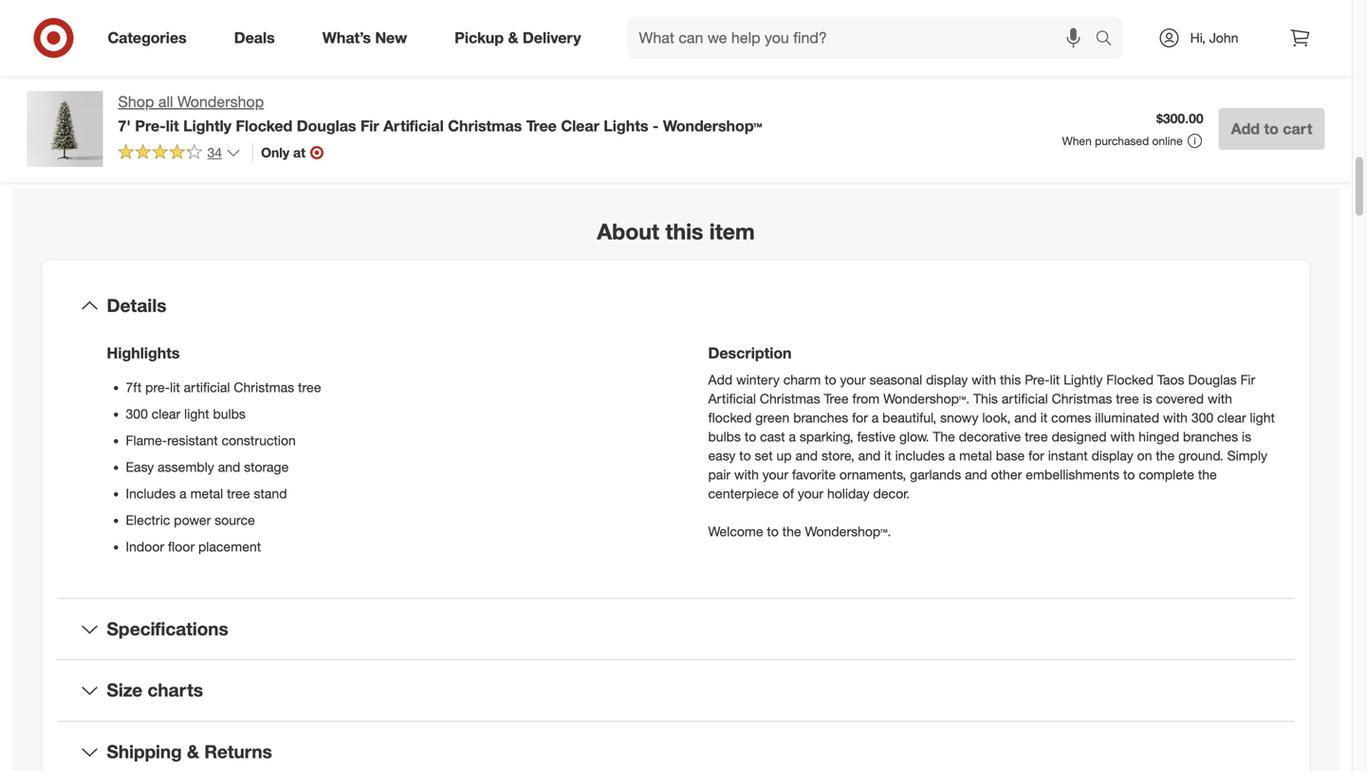 Task type: locate. For each thing, give the bounding box(es) containing it.
photo from msjoan, 5 of 7 image
[[27, 0, 333, 116]]

deals
[[234, 29, 275, 47]]

0 horizontal spatial flocked
[[236, 117, 293, 135]]

douglas up covered at right
[[1189, 371, 1237, 388]]

1 vertical spatial douglas
[[1189, 371, 1237, 388]]

1 horizontal spatial it
[[1041, 409, 1048, 426]]

1 horizontal spatial light
[[1250, 409, 1275, 426]]

what's new
[[322, 29, 407, 47]]

and right look,
[[1015, 409, 1037, 426]]

lightly down wondershop
[[183, 117, 232, 135]]

tree
[[526, 117, 557, 135], [824, 390, 849, 407]]

add left wintery in the right of the page
[[708, 371, 733, 388]]

flocked inside shop all wondershop 7' pre-lit lightly flocked douglas fir artificial christmas tree clear lights - wondershop™
[[236, 117, 293, 135]]

0 vertical spatial flocked
[[236, 117, 293, 135]]

1 horizontal spatial flocked
[[1107, 371, 1154, 388]]

34 link
[[118, 143, 241, 165]]

fir inside shop all wondershop 7' pre-lit lightly flocked douglas fir artificial christmas tree clear lights - wondershop™
[[361, 117, 379, 135]]

artificial inside add wintery charm to your seasonal display with this pre-lit lightly flocked taos douglas fir artificial christmas tree from wondershop™. this artificial christmas tree is covered with flocked green branches for a beautiful, snowy look, and it comes illuminated with 300 clear light bulbs to cast a sparking, festive glow. the decorative tree designed with hinged branches is easy to set up and store, and it includes a metal base for instant display on the ground. simply pair with your favorite ornaments, garlands and other embellishments to complete the centerpiece of your holiday decor.
[[708, 390, 756, 407]]

0 horizontal spatial for
[[852, 409, 868, 426]]

artificial up "300 clear light bulbs"
[[184, 379, 230, 396]]

1 horizontal spatial fir
[[1241, 371, 1256, 388]]

branches
[[794, 409, 849, 426], [1183, 428, 1239, 445]]

0 horizontal spatial pre-
[[135, 117, 166, 135]]

0 vertical spatial this
[[666, 218, 704, 245]]

christmas down charm
[[760, 390, 821, 407]]

& inside "dropdown button"
[[187, 741, 199, 763]]

0 vertical spatial pre-
[[135, 117, 166, 135]]

simply
[[1228, 447, 1268, 464]]

your down up
[[763, 466, 789, 483]]

1 horizontal spatial metal
[[960, 447, 993, 464]]

online
[[1153, 134, 1183, 148]]

tree left from
[[824, 390, 849, 407]]

your up from
[[840, 371, 866, 388]]

light up resistant
[[184, 406, 209, 422]]

this
[[666, 218, 704, 245], [1000, 371, 1021, 388]]

details button
[[57, 276, 1295, 336]]

favorite
[[792, 466, 836, 483]]

display
[[926, 371, 968, 388], [1092, 447, 1134, 464]]

add left the cart in the top of the page
[[1232, 120, 1260, 138]]

0 horizontal spatial artificial
[[383, 117, 444, 135]]

0 horizontal spatial metal
[[190, 485, 223, 502]]

300
[[126, 406, 148, 422], [1192, 409, 1214, 426]]

this left item
[[666, 218, 704, 245]]

1 horizontal spatial is
[[1242, 428, 1252, 445]]

tree inside add wintery charm to your seasonal display with this pre-lit lightly flocked taos douglas fir artificial christmas tree from wondershop™. this artificial christmas tree is covered with flocked green branches for a beautiful, snowy look, and it comes illuminated with 300 clear light bulbs to cast a sparking, festive glow. the decorative tree designed with hinged branches is easy to set up and store, and it includes a metal base for instant display on the ground. simply pair with your favorite ornaments, garlands and other embellishments to complete the centerpiece of your holiday decor.
[[824, 390, 849, 407]]

& inside "link"
[[508, 29, 519, 47]]

0 vertical spatial lightly
[[183, 117, 232, 135]]

0 horizontal spatial more
[[317, 142, 352, 161]]

2 horizontal spatial your
[[840, 371, 866, 388]]

1 horizontal spatial bulbs
[[708, 428, 741, 445]]

1 vertical spatial add
[[708, 371, 733, 388]]

green
[[756, 409, 790, 426]]

0 horizontal spatial light
[[184, 406, 209, 422]]

prelit button
[[699, 7, 767, 49]]

fir inside add wintery charm to your seasonal display with this pre-lit lightly flocked taos douglas fir artificial christmas tree from wondershop™. this artificial christmas tree is covered with flocked green branches for a beautiful, snowy look, and it comes illuminated with 300 clear light bulbs to cast a sparking, festive glow. the decorative tree designed with hinged branches is easy to set up and store, and it includes a metal base for instant display on the ground. simply pair with your favorite ornaments, garlands and other embellishments to complete the centerpiece of your holiday decor.
[[1241, 371, 1256, 388]]

clear
[[152, 406, 181, 422], [1218, 409, 1247, 426]]

1 vertical spatial more
[[317, 142, 352, 161]]

0 horizontal spatial douglas
[[297, 117, 356, 135]]

0 vertical spatial it
[[1041, 409, 1048, 426]]

tree left clear
[[526, 117, 557, 135]]

0 vertical spatial wondershop™.
[[884, 390, 970, 407]]

shipping
[[107, 741, 182, 763]]

1 vertical spatial pre-
[[1025, 371, 1050, 388]]

0 horizontal spatial lightly
[[183, 117, 232, 135]]

1 horizontal spatial add
[[1232, 120, 1260, 138]]

add to cart button
[[1219, 108, 1325, 150]]

electric power source
[[126, 512, 255, 529]]

tree
[[298, 379, 321, 396], [1116, 390, 1140, 407], [1025, 428, 1048, 445], [227, 485, 250, 502]]

1 horizontal spatial this
[[1000, 371, 1021, 388]]

2 vertical spatial the
[[783, 523, 802, 540]]

1 vertical spatial is
[[1242, 428, 1252, 445]]

7'
[[118, 117, 131, 135]]

bulbs up easy
[[708, 428, 741, 445]]

0 vertical spatial douglas
[[297, 117, 356, 135]]

the down of in the right bottom of the page
[[783, 523, 802, 540]]

cast
[[760, 428, 785, 445]]

artificial up images
[[383, 117, 444, 135]]

to left the cart in the top of the page
[[1265, 120, 1279, 138]]

tree inside shop all wondershop 7' pre-lit lightly flocked douglas fir artificial christmas tree clear lights - wondershop™
[[526, 117, 557, 135]]

with up 'this'
[[972, 371, 997, 388]]

1 horizontal spatial pre-
[[1025, 371, 1050, 388]]

fir up the simply
[[1241, 371, 1256, 388]]

0 vertical spatial metal
[[960, 447, 993, 464]]

christmas inside shop all wondershop 7' pre-lit lightly flocked douglas fir artificial christmas tree clear lights - wondershop™
[[448, 117, 522, 135]]

& for pickup
[[508, 29, 519, 47]]

1 vertical spatial metal
[[190, 485, 223, 502]]

douglas up show more images
[[297, 117, 356, 135]]

0 vertical spatial the
[[1156, 447, 1175, 464]]

metal down decorative
[[960, 447, 993, 464]]

wondershop™. down holiday
[[805, 523, 892, 540]]

sparking,
[[800, 428, 854, 445]]

flocked
[[708, 409, 752, 426]]

christmas up comes at the bottom of page
[[1052, 390, 1113, 407]]

0 horizontal spatial bulbs
[[213, 406, 246, 422]]

1 horizontal spatial 300
[[1192, 409, 1214, 426]]

seasonal
[[870, 371, 923, 388]]

about
[[597, 218, 660, 245]]

artificial up flocked on the right bottom of page
[[708, 390, 756, 407]]

hi,
[[1191, 29, 1206, 46]]

0 vertical spatial add
[[1232, 120, 1260, 138]]

to
[[1265, 120, 1279, 138], [825, 371, 837, 388], [745, 428, 757, 445], [740, 447, 751, 464], [1124, 466, 1135, 483], [767, 523, 779, 540]]

complete
[[1139, 466, 1195, 483]]

the
[[1156, 447, 1175, 464], [1198, 466, 1217, 483], [783, 523, 802, 540]]

lightly inside add wintery charm to your seasonal display with this pre-lit lightly flocked taos douglas fir artificial christmas tree from wondershop™. this artificial christmas tree is covered with flocked green branches for a beautiful, snowy look, and it comes illuminated with 300 clear light bulbs to cast a sparking, festive glow. the decorative tree designed with hinged branches is easy to set up and store, and it includes a metal base for instant display on the ground. simply pair with your favorite ornaments, garlands and other embellishments to complete the centerpiece of your holiday decor.
[[1064, 371, 1103, 388]]

this up look,
[[1000, 371, 1021, 388]]

it down festive
[[885, 447, 892, 464]]

and up favorite
[[796, 447, 818, 464]]

includes a metal tree stand
[[126, 485, 287, 502]]

what's
[[322, 29, 371, 47]]

flocked inside add wintery charm to your seasonal display with this pre-lit lightly flocked taos douglas fir artificial christmas tree from wondershop™. this artificial christmas tree is covered with flocked green branches for a beautiful, snowy look, and it comes illuminated with 300 clear light bulbs to cast a sparking, festive glow. the decorative tree designed with hinged branches is easy to set up and store, and it includes a metal base for instant display on the ground. simply pair with your favorite ornaments, garlands and other embellishments to complete the centerpiece of your holiday decor.
[[1107, 371, 1154, 388]]

1 vertical spatial this
[[1000, 371, 1021, 388]]

light up the simply
[[1250, 409, 1275, 426]]

this inside add wintery charm to your seasonal display with this pre-lit lightly flocked taos douglas fir artificial christmas tree from wondershop™. this artificial christmas tree is covered with flocked green branches for a beautiful, snowy look, and it comes illuminated with 300 clear light bulbs to cast a sparking, festive glow. the decorative tree designed with hinged branches is easy to set up and store, and it includes a metal base for instant display on the ground. simply pair with your favorite ornaments, garlands and other embellishments to complete the centerpiece of your holiday decor.
[[1000, 371, 1021, 388]]

lightly up comes at the bottom of page
[[1064, 371, 1103, 388]]

add wintery charm to your seasonal display with this pre-lit lightly flocked taos douglas fir artificial christmas tree from wondershop™. this artificial christmas tree is covered with flocked green branches for a beautiful, snowy look, and it comes illuminated with 300 clear light bulbs to cast a sparking, festive glow. the decorative tree designed with hinged branches is easy to set up and store, and it includes a metal base for instant display on the ground. simply pair with your favorite ornaments, garlands and other embellishments to complete the centerpiece of your holiday decor.
[[708, 371, 1275, 502]]

with down the illuminated
[[1111, 428, 1135, 445]]

1 vertical spatial &
[[187, 741, 199, 763]]

artificial inside add wintery charm to your seasonal display with this pre-lit lightly flocked taos douglas fir artificial christmas tree from wondershop™. this artificial christmas tree is covered with flocked green branches for a beautiful, snowy look, and it comes illuminated with 300 clear light bulbs to cast a sparking, festive glow. the decorative tree designed with hinged branches is easy to set up and store, and it includes a metal base for instant display on the ground. simply pair with your favorite ornaments, garlands and other embellishments to complete the centerpiece of your holiday decor.
[[1002, 390, 1048, 407]]

wondershop
[[177, 93, 264, 111]]

ground.
[[1179, 447, 1224, 464]]

target
[[516, 13, 558, 32]]

pair
[[708, 466, 731, 483]]

artificial up look,
[[1002, 390, 1048, 407]]

the
[[933, 428, 956, 445]]

is up the simply
[[1242, 428, 1252, 445]]

0 vertical spatial more
[[477, 13, 512, 32]]

0 vertical spatial tree
[[526, 117, 557, 135]]

to left set
[[740, 447, 751, 464]]

0 vertical spatial artificial
[[383, 117, 444, 135]]

sponsored
[[1269, 138, 1325, 153]]

0 horizontal spatial fir
[[361, 117, 379, 135]]

wondershop™
[[663, 117, 763, 135]]

0 vertical spatial is
[[1143, 390, 1153, 407]]

1 vertical spatial tree
[[824, 390, 849, 407]]

size charts
[[107, 680, 203, 702]]

welcome to the wondershop™.
[[708, 523, 892, 540]]

0 horizontal spatial add
[[708, 371, 733, 388]]

0 horizontal spatial tree
[[526, 117, 557, 135]]

1 horizontal spatial more
[[477, 13, 512, 32]]

the up "complete"
[[1156, 447, 1175, 464]]

wondershop™. up beautiful, in the bottom right of the page
[[884, 390, 970, 407]]

search button
[[1087, 17, 1133, 63]]

branches up sparking,
[[794, 409, 849, 426]]

add inside add wintery charm to your seasonal display with this pre-lit lightly flocked taos douglas fir artificial christmas tree from wondershop™. this artificial christmas tree is covered with flocked green branches for a beautiful, snowy look, and it comes illuminated with 300 clear light bulbs to cast a sparking, festive glow. the decorative tree designed with hinged branches is easy to set up and store, and it includes a metal base for instant display on the ground. simply pair with your favorite ornaments, garlands and other embellishments to complete the centerpiece of your holiday decor.
[[708, 371, 733, 388]]

clear down pre-
[[152, 406, 181, 422]]

bulbs down the 7ft pre-lit artificial christmas tree
[[213, 406, 246, 422]]

show more images button
[[263, 131, 418, 173]]

a
[[872, 409, 879, 426], [789, 428, 796, 445], [949, 447, 956, 464], [180, 485, 187, 502]]

lit up "300 clear light bulbs"
[[170, 379, 180, 396]]

300 down "7ft"
[[126, 406, 148, 422]]

0 horizontal spatial this
[[666, 218, 704, 245]]

0 vertical spatial bulbs
[[213, 406, 246, 422]]

1 vertical spatial lightly
[[1064, 371, 1103, 388]]

1 horizontal spatial &
[[508, 29, 519, 47]]

1 horizontal spatial for
[[1029, 447, 1045, 464]]

lit inside shop all wondershop 7' pre-lit lightly flocked douglas fir artificial christmas tree clear lights - wondershop™
[[166, 117, 179, 135]]

pickup
[[455, 29, 504, 47]]

show
[[275, 142, 313, 161]]

1 vertical spatial branches
[[1183, 428, 1239, 445]]

the down ground.
[[1198, 466, 1217, 483]]

0 vertical spatial &
[[508, 29, 519, 47]]

-
[[653, 117, 659, 135]]

metal down easy assembly and storage
[[190, 485, 223, 502]]

christmas down pickup
[[448, 117, 522, 135]]

wondershop™. inside add wintery charm to your seasonal display with this pre-lit lightly flocked taos douglas fir artificial christmas tree from wondershop™. this artificial christmas tree is covered with flocked green branches for a beautiful, snowy look, and it comes illuminated with 300 clear light bulbs to cast a sparking, festive glow. the decorative tree designed with hinged branches is easy to set up and store, and it includes a metal base for instant display on the ground. simply pair with your favorite ornaments, garlands and other embellishments to complete the centerpiece of your holiday decor.
[[884, 390, 970, 407]]

categories
[[108, 29, 187, 47]]

0 horizontal spatial the
[[783, 523, 802, 540]]

0 vertical spatial display
[[926, 371, 968, 388]]

with up centerpiece
[[735, 466, 759, 483]]

resistant
[[167, 432, 218, 449]]

bulbs
[[213, 406, 246, 422], [708, 428, 741, 445]]

300 down covered at right
[[1192, 409, 1214, 426]]

1 horizontal spatial your
[[798, 485, 824, 502]]

is up the illuminated
[[1143, 390, 1153, 407]]

a right cast
[[789, 428, 796, 445]]

clear up the simply
[[1218, 409, 1247, 426]]

specifications button
[[57, 599, 1295, 660]]

douglas
[[297, 117, 356, 135], [1189, 371, 1237, 388]]

branches up ground.
[[1183, 428, 1239, 445]]

1 horizontal spatial clear
[[1218, 409, 1247, 426]]

1 horizontal spatial artificial
[[1002, 390, 1048, 407]]

finds
[[562, 13, 599, 32]]

fir up images
[[361, 117, 379, 135]]

0 horizontal spatial your
[[763, 466, 789, 483]]

pickup & delivery link
[[439, 17, 605, 59]]

power
[[1142, 20, 1180, 36]]

christmas
[[448, 117, 522, 135], [234, 379, 294, 396], [760, 390, 821, 407], [1052, 390, 1113, 407]]

1 vertical spatial bulbs
[[708, 428, 741, 445]]

hi, john
[[1191, 29, 1239, 46]]

0 vertical spatial branches
[[794, 409, 849, 426]]

for
[[852, 409, 868, 426], [1029, 447, 1045, 464]]

flame-resistant construction
[[126, 432, 296, 449]]

illuminated
[[1095, 409, 1160, 426]]

display up snowy
[[926, 371, 968, 388]]

1 horizontal spatial lightly
[[1064, 371, 1103, 388]]

lightly
[[183, 117, 232, 135], [1064, 371, 1103, 388]]

1 horizontal spatial douglas
[[1189, 371, 1237, 388]]

lit
[[166, 117, 179, 135], [1050, 371, 1060, 388], [170, 379, 180, 396]]

2 horizontal spatial the
[[1198, 466, 1217, 483]]

display left on
[[1092, 447, 1134, 464]]

add to cart
[[1232, 120, 1313, 138]]

1 horizontal spatial branches
[[1183, 428, 1239, 445]]

1 horizontal spatial tree
[[824, 390, 849, 407]]

1 horizontal spatial artificial
[[708, 390, 756, 407]]

source
[[215, 512, 255, 529]]

for down from
[[852, 409, 868, 426]]

0 horizontal spatial is
[[1143, 390, 1153, 407]]

add inside "button"
[[1232, 120, 1260, 138]]

0 horizontal spatial 300
[[126, 406, 148, 422]]

specifications
[[107, 618, 228, 640]]

1 vertical spatial flocked
[[1107, 371, 1154, 388]]

with right covered at right
[[1208, 390, 1233, 407]]

with
[[972, 371, 997, 388], [1208, 390, 1233, 407], [1164, 409, 1188, 426], [1111, 428, 1135, 445], [735, 466, 759, 483]]

it left comes at the bottom of page
[[1041, 409, 1048, 426]]

your down favorite
[[798, 485, 824, 502]]

0 vertical spatial fir
[[361, 117, 379, 135]]

douglas inside shop all wondershop 7' pre-lit lightly flocked douglas fir artificial christmas tree clear lights - wondershop™
[[297, 117, 356, 135]]

1 horizontal spatial display
[[1092, 447, 1134, 464]]

metal
[[960, 447, 993, 464], [190, 485, 223, 502]]

and
[[1015, 409, 1037, 426], [796, 447, 818, 464], [859, 447, 881, 464], [218, 459, 240, 475], [965, 466, 988, 483]]

includes
[[895, 447, 945, 464]]

lit down all
[[166, 117, 179, 135]]

comes
[[1052, 409, 1092, 426]]

0 horizontal spatial display
[[926, 371, 968, 388]]

1 vertical spatial the
[[1198, 466, 1217, 483]]

and down flame-resistant construction
[[218, 459, 240, 475]]

for right base
[[1029, 447, 1045, 464]]

1 vertical spatial artificial
[[708, 390, 756, 407]]

1 vertical spatial your
[[763, 466, 789, 483]]

flocked up the illuminated
[[1107, 371, 1154, 388]]

2 vertical spatial your
[[798, 485, 824, 502]]

lit up comes at the bottom of page
[[1050, 371, 1060, 388]]

1 vertical spatial it
[[885, 447, 892, 464]]

is
[[1143, 390, 1153, 407], [1242, 428, 1252, 445]]

search
[[1087, 30, 1133, 49]]

add
[[1232, 120, 1260, 138], [708, 371, 733, 388]]

0 horizontal spatial &
[[187, 741, 199, 763]]

lights
[[604, 117, 649, 135]]

1 vertical spatial fir
[[1241, 371, 1256, 388]]

0 horizontal spatial branches
[[794, 409, 849, 426]]

prelit
[[737, 20, 767, 36]]

flocked up only
[[236, 117, 293, 135]]

returns
[[204, 741, 272, 763]]



Task type: vqa. For each thing, say whether or not it's contained in the screenshot.
$300.00
yes



Task type: describe. For each thing, give the bounding box(es) containing it.
electrical
[[1054, 20, 1108, 36]]

images
[[356, 142, 406, 161]]

store,
[[822, 447, 855, 464]]

charts
[[148, 680, 203, 702]]

to right welcome
[[767, 523, 779, 540]]

power
[[174, 512, 211, 529]]

only
[[261, 144, 290, 161]]

taos
[[1158, 371, 1185, 388]]

0 horizontal spatial it
[[885, 447, 892, 464]]

check
[[403, 13, 447, 32]]

0 vertical spatial your
[[840, 371, 866, 388]]

holiday
[[828, 485, 870, 502]]

1 vertical spatial display
[[1092, 447, 1134, 464]]

check out more target finds link
[[366, 12, 635, 33]]

lightly inside shop all wondershop 7' pre-lit lightly flocked douglas fir artificial christmas tree clear lights - wondershop™
[[183, 117, 232, 135]]

cart
[[1283, 120, 1313, 138]]

indoor
[[126, 538, 164, 555]]

delivery
[[523, 29, 581, 47]]

light inside add wintery charm to your seasonal display with this pre-lit lightly flocked taos douglas fir artificial christmas tree from wondershop™. this artificial christmas tree is covered with flocked green branches for a beautiful, snowy look, and it comes illuminated with 300 clear light bulbs to cast a sparking, festive glow. the decorative tree designed with hinged branches is easy to set up and store, and it includes a metal base for instant display on the ground. simply pair with your favorite ornaments, garlands and other embellishments to complete the centerpiece of your holiday decor.
[[1250, 409, 1275, 426]]

electric
[[126, 512, 170, 529]]

clear
[[561, 117, 600, 135]]

electrical plug power source
[[1054, 20, 1226, 36]]

metal inside add wintery charm to your seasonal display with this pre-lit lightly flocked taos douglas fir artificial christmas tree from wondershop™. this artificial christmas tree is covered with flocked green branches for a beautiful, snowy look, and it comes illuminated with 300 clear light bulbs to cast a sparking, festive glow. the decorative tree designed with hinged branches is easy to set up and store, and it includes a metal base for instant display on the ground. simply pair with your favorite ornaments, garlands and other embellishments to complete the centerpiece of your holiday decor.
[[960, 447, 993, 464]]

welcome
[[708, 523, 764, 540]]

1 horizontal spatial the
[[1156, 447, 1175, 464]]

0 vertical spatial for
[[852, 409, 868, 426]]

easy
[[708, 447, 736, 464]]

& for shipping
[[187, 741, 199, 763]]

douglas inside add wintery charm to your seasonal display with this pre-lit lightly flocked taos douglas fir artificial christmas tree from wondershop™. this artificial christmas tree is covered with flocked green branches for a beautiful, snowy look, and it comes illuminated with 300 clear light bulbs to cast a sparking, festive glow. the decorative tree designed with hinged branches is easy to set up and store, and it includes a metal base for instant display on the ground. simply pair with your favorite ornaments, garlands and other embellishments to complete the centerpiece of your holiday decor.
[[1189, 371, 1237, 388]]

and left "other"
[[965, 466, 988, 483]]

shipping & returns
[[107, 741, 272, 763]]

flame-
[[126, 432, 167, 449]]

1 vertical spatial wondershop™.
[[805, 523, 892, 540]]

storage
[[244, 459, 289, 475]]

pre- inside add wintery charm to your seasonal display with this pre-lit lightly flocked taos douglas fir artificial christmas tree from wondershop™. this artificial christmas tree is covered with flocked green branches for a beautiful, snowy look, and it comes illuminated with 300 clear light bulbs to cast a sparking, festive glow. the decorative tree designed with hinged branches is easy to set up and store, and it includes a metal base for instant display on the ground. simply pair with your favorite ornaments, garlands and other embellishments to complete the centerpiece of your holiday decor.
[[1025, 371, 1050, 388]]

size
[[107, 680, 143, 702]]

indoor floor placement
[[126, 538, 261, 555]]

a down the
[[949, 447, 956, 464]]

up
[[777, 447, 792, 464]]

covered
[[1156, 390, 1204, 407]]

out
[[451, 13, 473, 32]]

festive
[[857, 428, 896, 445]]

add for add to cart
[[1232, 120, 1260, 138]]

to right charm
[[825, 371, 837, 388]]

pre-
[[145, 379, 170, 396]]

shop
[[118, 93, 154, 111]]

to inside "button"
[[1265, 120, 1279, 138]]

john
[[1210, 29, 1239, 46]]

to left cast
[[745, 428, 757, 445]]

1 vertical spatial for
[[1029, 447, 1045, 464]]

What can we help you find? suggestions appear below search field
[[628, 17, 1100, 59]]

pre- inside shop all wondershop 7' pre-lit lightly flocked douglas fir artificial christmas tree clear lights - wondershop™
[[135, 117, 166, 135]]

source
[[1183, 20, 1226, 36]]

0 horizontal spatial artificial
[[184, 379, 230, 396]]

add for add wintery charm to your seasonal display with this pre-lit lightly flocked taos douglas fir artificial christmas tree from wondershop™. this artificial christmas tree is covered with flocked green branches for a beautiful, snowy look, and it comes illuminated with 300 clear light bulbs to cast a sparking, festive glow. the decorative tree designed with hinged branches is easy to set up and store, and it includes a metal base for instant display on the ground. simply pair with your favorite ornaments, garlands and other embellishments to complete the centerpiece of your holiday decor.
[[708, 371, 733, 388]]

centerpiece
[[708, 485, 779, 502]]

with down covered at right
[[1164, 409, 1188, 426]]

a down assembly
[[180, 485, 187, 502]]

decor.
[[874, 485, 910, 502]]

other
[[991, 466, 1022, 483]]

shop all wondershop 7' pre-lit lightly flocked douglas fir artificial christmas tree clear lights - wondershop™
[[118, 93, 763, 135]]

electrical plug power source button
[[1016, 7, 1226, 49]]

300 inside add wintery charm to your seasonal display with this pre-lit lightly flocked taos douglas fir artificial christmas tree from wondershop™. this artificial christmas tree is covered with flocked green branches for a beautiful, snowy look, and it comes illuminated with 300 clear light bulbs to cast a sparking, festive glow. the decorative tree designed with hinged branches is easy to set up and store, and it includes a metal base for instant display on the ground. simply pair with your favorite ornaments, garlands and other embellishments to complete the centerpiece of your holiday decor.
[[1192, 409, 1214, 426]]

0 horizontal spatial clear
[[152, 406, 181, 422]]

of
[[783, 485, 794, 502]]

shipping & returns button
[[57, 722, 1295, 772]]

description
[[708, 344, 792, 362]]

easy
[[126, 459, 154, 475]]

plug
[[1112, 20, 1139, 36]]

wintery
[[737, 371, 780, 388]]

glow.
[[900, 428, 930, 445]]

7ft
[[126, 379, 142, 396]]

details
[[107, 295, 166, 317]]

base
[[996, 447, 1025, 464]]

construction
[[222, 432, 296, 449]]

7ft pre-lit artificial christmas tree
[[126, 379, 321, 396]]

image of 7' pre-lit lightly flocked douglas fir artificial christmas tree clear lights - wondershop™ image
[[27, 91, 103, 167]]

what's new link
[[306, 17, 431, 59]]

about this item
[[597, 218, 755, 245]]

bulbs inside add wintery charm to your seasonal display with this pre-lit lightly flocked taos douglas fir artificial christmas tree from wondershop™. this artificial christmas tree is covered with flocked green branches for a beautiful, snowy look, and it comes illuminated with 300 clear light bulbs to cast a sparking, festive glow. the decorative tree designed with hinged branches is easy to set up and store, and it includes a metal base for instant display on the ground. simply pair with your favorite ornaments, garlands and other embellishments to complete the centerpiece of your holiday decor.
[[708, 428, 741, 445]]

garlands
[[910, 466, 962, 483]]

on
[[1138, 447, 1153, 464]]

placement
[[198, 538, 261, 555]]

includes
[[126, 485, 176, 502]]

at
[[293, 144, 306, 161]]

image gallery element
[[27, 0, 653, 173]]

advertisement region
[[699, 64, 1325, 136]]

decorative
[[959, 428, 1021, 445]]

when
[[1063, 134, 1092, 148]]

artificial inside shop all wondershop 7' pre-lit lightly flocked douglas fir artificial christmas tree clear lights - wondershop™
[[383, 117, 444, 135]]

to left "complete"
[[1124, 466, 1135, 483]]

lit inside add wintery charm to your seasonal display with this pre-lit lightly flocked taos douglas fir artificial christmas tree from wondershop™. this artificial christmas tree is covered with flocked green branches for a beautiful, snowy look, and it comes illuminated with 300 clear light bulbs to cast a sparking, festive glow. the decorative tree designed with hinged branches is easy to set up and store, and it includes a metal base for instant display on the ground. simply pair with your favorite ornaments, garlands and other embellishments to complete the centerpiece of your holiday decor.
[[1050, 371, 1060, 388]]

only at
[[261, 144, 306, 161]]

categories link
[[92, 17, 210, 59]]

a up festive
[[872, 409, 879, 426]]

size charts button
[[57, 661, 1295, 721]]

from
[[853, 390, 880, 407]]

check out more target finds
[[403, 13, 599, 32]]

msjoan
[[57, 71, 97, 85]]

clear inside add wintery charm to your seasonal display with this pre-lit lightly flocked taos douglas fir artificial christmas tree from wondershop™. this artificial christmas tree is covered with flocked green branches for a beautiful, snowy look, and it comes illuminated with 300 clear light bulbs to cast a sparking, festive glow. the decorative tree designed with hinged branches is easy to set up and store, and it includes a metal base for instant display on the ground. simply pair with your favorite ornaments, garlands and other embellishments to complete the centerpiece of your holiday decor.
[[1218, 409, 1247, 426]]

item
[[710, 218, 755, 245]]

purchased
[[1095, 134, 1150, 148]]

christmas up construction on the bottom of the page
[[234, 379, 294, 396]]

and up ornaments,
[[859, 447, 881, 464]]

more inside button
[[317, 142, 352, 161]]

ornaments,
[[840, 466, 907, 483]]



